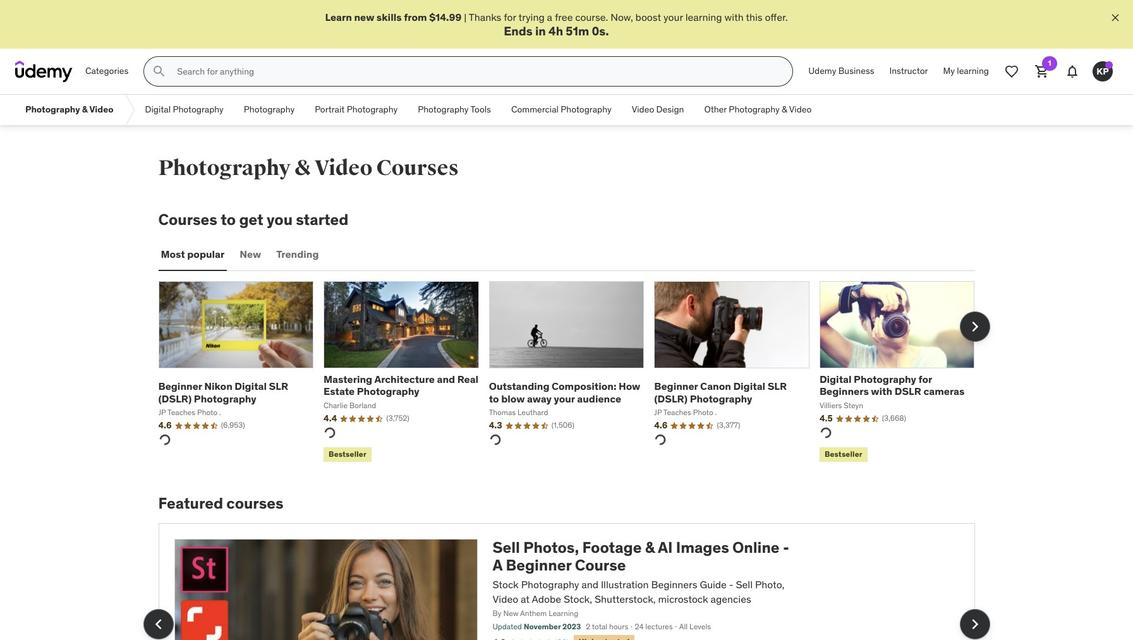 Task type: locate. For each thing, give the bounding box(es) containing it.
|
[[464, 11, 467, 23]]

photography & video link
[[15, 95, 124, 125]]

beginner inside beginner canon digital slr (dslr) photography
[[654, 380, 698, 393]]

0 horizontal spatial new
[[240, 248, 261, 261]]

to inside outstanding composition: how to blow away your audience
[[489, 392, 499, 405]]

carousel element containing sell photos, footage & ai images online - a beginner course
[[143, 523, 990, 640]]

updated
[[493, 622, 522, 631]]

commercial
[[511, 104, 559, 115]]

photography
[[25, 104, 80, 115], [173, 104, 224, 115], [244, 104, 295, 115], [347, 104, 398, 115], [418, 104, 469, 115], [561, 104, 612, 115], [729, 104, 780, 115], [158, 155, 291, 181], [854, 373, 916, 386], [357, 385, 419, 398], [194, 392, 256, 405], [690, 392, 752, 405], [521, 578, 579, 591]]

0 horizontal spatial courses
[[158, 210, 217, 230]]

1 horizontal spatial (dslr)
[[654, 392, 688, 405]]

thanks
[[469, 11, 501, 23]]

design
[[656, 104, 684, 115]]

commercial photography link
[[501, 95, 622, 125]]

1 horizontal spatial beginner
[[506, 556, 572, 575]]

2 slr from the left
[[768, 380, 787, 393]]

digital photography for beginners with dslr cameras
[[820, 373, 965, 398]]

0 vertical spatial for
[[504, 11, 516, 23]]

learning left this
[[685, 11, 722, 23]]

photography inside digital photography for beginners with dslr cameras
[[854, 373, 916, 386]]

carousel element containing mastering architecture and real estate photography
[[156, 281, 990, 464]]

1 vertical spatial sell
[[736, 578, 753, 591]]

video down stock
[[493, 593, 518, 605]]

and
[[437, 373, 455, 386], [582, 578, 599, 591]]

1 (dslr) from the left
[[158, 392, 192, 405]]

(dslr)
[[158, 392, 192, 405], [654, 392, 688, 405]]

microstock
[[658, 593, 708, 605]]

get
[[239, 210, 263, 230]]

beginners inside sell photos, footage & ai images online - a beginner course stock photography and illustration beginners guide - sell photo, video at adobe stock, shutterstock, microstock agencies by new anthem learning
[[651, 578, 697, 591]]

1 vertical spatial with
[[871, 385, 892, 398]]

0 horizontal spatial loading image
[[322, 425, 338, 441]]

0 vertical spatial courses
[[376, 155, 459, 181]]

1 vertical spatial beginners
[[651, 578, 697, 591]]

with
[[725, 11, 744, 23], [871, 385, 892, 398]]

beginner left the canon
[[654, 380, 698, 393]]

photography inside beginner canon digital slr (dslr) photography
[[690, 392, 752, 405]]

photography link
[[234, 95, 305, 125]]

close image
[[1109, 11, 1122, 24]]

for
[[504, 11, 516, 23], [919, 373, 932, 386]]

blow
[[501, 392, 525, 405]]

beginners
[[820, 385, 869, 398], [651, 578, 697, 591]]

1 vertical spatial courses
[[158, 210, 217, 230]]

updated november 2023
[[493, 622, 581, 631]]

your inside learn new skills from $14.99 | thanks for trying a free course. now, boost your learning with this offer. ends in 4h 51m 0s .
[[664, 11, 683, 23]]

1 vertical spatial to
[[489, 392, 499, 405]]

0 vertical spatial -
[[783, 538, 789, 557]]

your
[[664, 11, 683, 23], [554, 392, 575, 405]]

2 horizontal spatial loading image
[[818, 425, 834, 441]]

0 horizontal spatial and
[[437, 373, 455, 386]]

0 horizontal spatial loading image
[[156, 432, 173, 448]]

sell up stock
[[493, 538, 520, 557]]

1 horizontal spatial learning
[[957, 65, 989, 77]]

0 horizontal spatial sell
[[493, 538, 520, 557]]

0 vertical spatial with
[[725, 11, 744, 23]]

your right the boost
[[664, 11, 683, 23]]

0 horizontal spatial learning
[[685, 11, 722, 23]]

shutterstock,
[[595, 593, 656, 605]]

1 vertical spatial learning
[[957, 65, 989, 77]]

beginner
[[158, 380, 202, 393], [654, 380, 698, 393], [506, 556, 572, 575]]

nikon
[[204, 380, 232, 393]]

instructor
[[890, 65, 928, 77]]

loading image for estate
[[322, 425, 338, 441]]

0 vertical spatial sell
[[493, 538, 520, 557]]

0 horizontal spatial beginner
[[158, 380, 202, 393]]

(dslr) inside beginner nikon digital slr (dslr) photography
[[158, 392, 192, 405]]

24
[[635, 622, 644, 631]]

0 horizontal spatial slr
[[269, 380, 288, 393]]

your inside outstanding composition: how to blow away your audience
[[554, 392, 575, 405]]

photography inside mastering architecture and real estate photography
[[357, 385, 419, 398]]

1 horizontal spatial slr
[[768, 380, 787, 393]]

learning right 'my'
[[957, 65, 989, 77]]

anthem
[[520, 609, 547, 618]]

0 horizontal spatial beginners
[[651, 578, 697, 591]]

portrait
[[315, 104, 345, 115]]

video
[[89, 104, 113, 115], [632, 104, 654, 115], [789, 104, 812, 115], [315, 155, 372, 181], [493, 593, 518, 605]]

0 horizontal spatial for
[[504, 11, 516, 23]]

1 horizontal spatial for
[[919, 373, 932, 386]]

0 vertical spatial and
[[437, 373, 455, 386]]

- up agencies
[[729, 578, 733, 591]]

canon
[[700, 380, 731, 393]]

(dslr) for beginner canon digital slr (dslr) photography
[[654, 392, 688, 405]]

previous image
[[148, 614, 168, 635]]

0 vertical spatial learning
[[685, 11, 722, 23]]

to left get in the left top of the page
[[221, 210, 236, 230]]

2 (dslr) from the left
[[654, 392, 688, 405]]

your right away at the bottom left of page
[[554, 392, 575, 405]]

1 horizontal spatial your
[[664, 11, 683, 23]]

slr for beginner canon digital slr (dslr) photography
[[768, 380, 787, 393]]

0 vertical spatial to
[[221, 210, 236, 230]]

0 horizontal spatial with
[[725, 11, 744, 23]]

new down get in the left top of the page
[[240, 248, 261, 261]]

slr right the canon
[[768, 380, 787, 393]]

hours
[[609, 622, 628, 631]]

november
[[524, 622, 561, 631]]

you
[[267, 210, 293, 230]]

1 slr from the left
[[269, 380, 288, 393]]

1 horizontal spatial and
[[582, 578, 599, 591]]

sell up agencies
[[736, 578, 753, 591]]

- right 'online'
[[783, 538, 789, 557]]

course
[[575, 556, 626, 575]]

shopping cart with 1 item image
[[1035, 64, 1050, 79]]

most popular
[[161, 248, 225, 261]]

portrait photography
[[315, 104, 398, 115]]

categories
[[85, 65, 129, 77]]

this
[[746, 11, 763, 23]]

trending
[[276, 248, 319, 261]]

instructor link
[[882, 56, 936, 87]]

1 horizontal spatial loading image
[[487, 432, 504, 448]]

2 horizontal spatial beginner
[[654, 380, 698, 393]]

levels
[[690, 622, 711, 631]]

1 vertical spatial for
[[919, 373, 932, 386]]

total
[[592, 622, 607, 631]]

a
[[493, 556, 502, 575]]

a
[[547, 11, 552, 23]]

and up stock,
[[582, 578, 599, 591]]

carousel element
[[156, 281, 990, 464], [143, 523, 990, 640]]

digital inside beginner nikon digital slr (dslr) photography
[[235, 380, 267, 393]]

learn
[[325, 11, 352, 23]]

and inside mastering architecture and real estate photography
[[437, 373, 455, 386]]

slr inside beginner nikon digital slr (dslr) photography
[[269, 380, 288, 393]]

adobe
[[532, 593, 561, 605]]

1 vertical spatial new
[[503, 609, 519, 618]]

with left dslr
[[871, 385, 892, 398]]

stock
[[493, 578, 519, 591]]

video left the arrow pointing to subcategory menu links icon
[[89, 104, 113, 115]]

1 horizontal spatial loading image
[[652, 432, 669, 448]]

arrow pointing to subcategory menu links image
[[124, 95, 135, 125]]

photography inside sell photos, footage & ai images online - a beginner course stock photography and illustration beginners guide - sell photo, video at adobe stock, shutterstock, microstock agencies by new anthem learning
[[521, 578, 579, 591]]

other photography & video link
[[694, 95, 822, 125]]

1 horizontal spatial new
[[503, 609, 519, 618]]

1 horizontal spatial with
[[871, 385, 892, 398]]

0 horizontal spatial (dslr)
[[158, 392, 192, 405]]

1 horizontal spatial to
[[489, 392, 499, 405]]

kp link
[[1088, 56, 1118, 87]]

new inside new button
[[240, 248, 261, 261]]

with inside learn new skills from $14.99 | thanks for trying a free course. now, boost your learning with this offer. ends in 4h 51m 0s .
[[725, 11, 744, 23]]

next image
[[965, 317, 985, 337]]

video design link
[[622, 95, 694, 125]]

digital photography for beginners with dslr cameras link
[[820, 373, 965, 398]]

wishlist image
[[1004, 64, 1019, 79]]

(dslr) inside beginner canon digital slr (dslr) photography
[[654, 392, 688, 405]]

featured
[[158, 494, 223, 513]]

free
[[555, 11, 573, 23]]

and left real
[[437, 373, 455, 386]]

at
[[521, 593, 530, 605]]

dslr
[[895, 385, 921, 398]]

trending button
[[274, 240, 321, 270]]

0 horizontal spatial your
[[554, 392, 575, 405]]

my
[[943, 65, 955, 77]]

beginner canon digital slr (dslr) photography link
[[654, 380, 787, 405]]

slr inside beginner canon digital slr (dslr) photography
[[768, 380, 787, 393]]

photography & video
[[25, 104, 113, 115]]

1 vertical spatial and
[[582, 578, 599, 591]]

learning
[[549, 609, 578, 618]]

1 vertical spatial -
[[729, 578, 733, 591]]

video up started
[[315, 155, 372, 181]]

ends
[[504, 24, 533, 39]]

my learning link
[[936, 56, 997, 87]]

beginner left nikon
[[158, 380, 202, 393]]

(dslr) left nikon
[[158, 392, 192, 405]]

1 horizontal spatial courses
[[376, 155, 459, 181]]

1 link
[[1027, 56, 1057, 87]]

how
[[619, 380, 640, 393]]

slr
[[269, 380, 288, 393], [768, 380, 787, 393]]

1 horizontal spatial beginners
[[820, 385, 869, 398]]

with left this
[[725, 11, 744, 23]]

loading image
[[818, 425, 834, 441], [156, 432, 173, 448], [487, 432, 504, 448]]

to
[[221, 210, 236, 230], [489, 392, 499, 405]]

beginner inside beginner nikon digital slr (dslr) photography
[[158, 380, 202, 393]]

new up updated
[[503, 609, 519, 618]]

1 vertical spatial your
[[554, 392, 575, 405]]

stock,
[[564, 593, 592, 605]]

sell
[[493, 538, 520, 557], [736, 578, 753, 591]]

beginner up adobe
[[506, 556, 572, 575]]

to left blow
[[489, 392, 499, 405]]

0 vertical spatial your
[[664, 11, 683, 23]]

agencies
[[711, 593, 751, 605]]

loading image
[[322, 425, 338, 441], [652, 432, 669, 448]]

slr right nikon
[[269, 380, 288, 393]]

0 vertical spatial new
[[240, 248, 261, 261]]

(dslr) right how
[[654, 392, 688, 405]]

digital
[[145, 104, 171, 115], [820, 373, 852, 386], [235, 380, 267, 393], [733, 380, 765, 393]]

audience
[[577, 392, 621, 405]]

1 vertical spatial carousel element
[[143, 523, 990, 640]]

video down udemy
[[789, 104, 812, 115]]

0 vertical spatial carousel element
[[156, 281, 990, 464]]

1 horizontal spatial sell
[[736, 578, 753, 591]]

kp
[[1097, 66, 1109, 77]]

digital inside digital photography link
[[145, 104, 171, 115]]

0 vertical spatial beginners
[[820, 385, 869, 398]]

outstanding composition: how to blow away your audience link
[[489, 380, 640, 405]]

by
[[493, 609, 501, 618]]

beginner nikon digital slr (dslr) photography link
[[158, 380, 288, 405]]



Task type: vqa. For each thing, say whether or not it's contained in the screenshot.
the on to the right
no



Task type: describe. For each thing, give the bounding box(es) containing it.
beginner for beginner canon digital slr (dslr) photography
[[654, 380, 698, 393]]

beginner inside sell photos, footage & ai images online - a beginner course stock photography and illustration beginners guide - sell photo, video at adobe stock, shutterstock, microstock agencies by new anthem learning
[[506, 556, 572, 575]]

most
[[161, 248, 185, 261]]

udemy business link
[[801, 56, 882, 87]]

submit search image
[[152, 64, 167, 79]]

boost
[[636, 11, 661, 23]]

next image
[[965, 614, 985, 635]]

0 horizontal spatial to
[[221, 210, 236, 230]]

photography tools
[[418, 104, 491, 115]]

all
[[679, 622, 688, 631]]

1
[[1048, 58, 1051, 68]]

real
[[457, 373, 479, 386]]

digital inside beginner canon digital slr (dslr) photography
[[733, 380, 765, 393]]

digital inside digital photography for beginners with dslr cameras
[[820, 373, 852, 386]]

new button
[[237, 240, 264, 270]]

learning inside learn new skills from $14.99 | thanks for trying a free course. now, boost your learning with this offer. ends in 4h 51m 0s .
[[685, 11, 722, 23]]

course.
[[575, 11, 608, 23]]

(dslr) for beginner nikon digital slr (dslr) photography
[[158, 392, 192, 405]]

architecture
[[374, 373, 435, 386]]

loading image for (dslr)
[[652, 432, 669, 448]]

other
[[704, 104, 727, 115]]

notifications image
[[1065, 64, 1080, 79]]

$14.99
[[429, 11, 462, 23]]

& inside sell photos, footage & ai images online - a beginner course stock photography and illustration beginners guide - sell photo, video at adobe stock, shutterstock, microstock agencies by new anthem learning
[[645, 538, 655, 557]]

courses
[[226, 494, 283, 513]]

udemy
[[809, 65, 836, 77]]

images
[[676, 538, 729, 557]]

2
[[586, 622, 590, 631]]

started
[[296, 210, 349, 230]]

video design
[[632, 104, 684, 115]]

video left design
[[632, 104, 654, 115]]

beginner nikon digital slr (dslr) photography
[[158, 380, 288, 405]]

loading image for outstanding composition: how to blow away your audience
[[487, 432, 504, 448]]

illustration
[[601, 578, 649, 591]]

photo,
[[755, 578, 785, 591]]

0 horizontal spatial -
[[729, 578, 733, 591]]

2 total hours
[[586, 622, 628, 631]]

photography tools link
[[408, 95, 501, 125]]

outstanding composition: how to blow away your audience
[[489, 380, 640, 405]]

beginner canon digital slr (dslr) photography
[[654, 380, 787, 405]]

estate
[[324, 385, 355, 398]]

video inside sell photos, footage & ai images online - a beginner course stock photography and illustration beginners guide - sell photo, video at adobe stock, shutterstock, microstock agencies by new anthem learning
[[493, 593, 518, 605]]

featured courses
[[158, 494, 283, 513]]

outstanding
[[489, 380, 550, 393]]

portrait photography link
[[305, 95, 408, 125]]

24 lectures
[[635, 622, 673, 631]]

skills
[[377, 11, 402, 23]]

categories button
[[78, 56, 136, 87]]

ai
[[658, 538, 673, 557]]

you have alerts image
[[1105, 61, 1113, 69]]

slr for beginner nikon digital slr (dslr) photography
[[269, 380, 288, 393]]

Search for anything text field
[[175, 61, 778, 82]]

away
[[527, 392, 552, 405]]

.
[[606, 24, 609, 39]]

udemy business
[[809, 65, 874, 77]]

offer.
[[765, 11, 788, 23]]

1 horizontal spatial -
[[783, 538, 789, 557]]

other photography & video
[[704, 104, 812, 115]]

udemy image
[[15, 61, 73, 82]]

beginners inside digital photography for beginners with dslr cameras
[[820, 385, 869, 398]]

from
[[404, 11, 427, 23]]

learning inside "link"
[[957, 65, 989, 77]]

popular
[[187, 248, 225, 261]]

for inside learn new skills from $14.99 | thanks for trying a free course. now, boost your learning with this offer. ends in 4h 51m 0s .
[[504, 11, 516, 23]]

new inside sell photos, footage & ai images online - a beginner course stock photography and illustration beginners guide - sell photo, video at adobe stock, shutterstock, microstock agencies by new anthem learning
[[503, 609, 519, 618]]

my learning
[[943, 65, 989, 77]]

most popular button
[[158, 240, 227, 270]]

lectures
[[645, 622, 673, 631]]

mastering
[[324, 373, 372, 386]]

mastering architecture and real estate photography link
[[324, 373, 479, 398]]

and inside sell photos, footage & ai images online - a beginner course stock photography and illustration beginners guide - sell photo, video at adobe stock, shutterstock, microstock agencies by new anthem learning
[[582, 578, 599, 591]]

beginner for beginner nikon digital slr (dslr) photography
[[158, 380, 202, 393]]

trying
[[518, 11, 545, 23]]

learn new skills from $14.99 | thanks for trying a free course. now, boost your learning with this offer. ends in 4h 51m 0s .
[[325, 11, 788, 39]]

sell photos, footage & ai images online - a beginner course stock photography and illustration beginners guide - sell photo, video at adobe stock, shutterstock, microstock agencies by new anthem learning
[[493, 538, 789, 618]]

composition:
[[552, 380, 617, 393]]

for inside digital photography for beginners with dslr cameras
[[919, 373, 932, 386]]

digital photography link
[[135, 95, 234, 125]]

mastering architecture and real estate photography
[[324, 373, 479, 398]]

loading image for digital photography for beginners with dslr cameras
[[818, 425, 834, 441]]

commercial photography
[[511, 104, 612, 115]]

guide
[[700, 578, 727, 591]]

loading image for beginner nikon digital slr (dslr) photography
[[156, 432, 173, 448]]

photography inside beginner nikon digital slr (dslr) photography
[[194, 392, 256, 405]]

4h 51m 0s
[[549, 24, 606, 39]]

digital photography
[[145, 104, 224, 115]]

with inside digital photography for beginners with dslr cameras
[[871, 385, 892, 398]]

all levels
[[679, 622, 711, 631]]

footage
[[582, 538, 642, 557]]

cameras
[[924, 385, 965, 398]]



